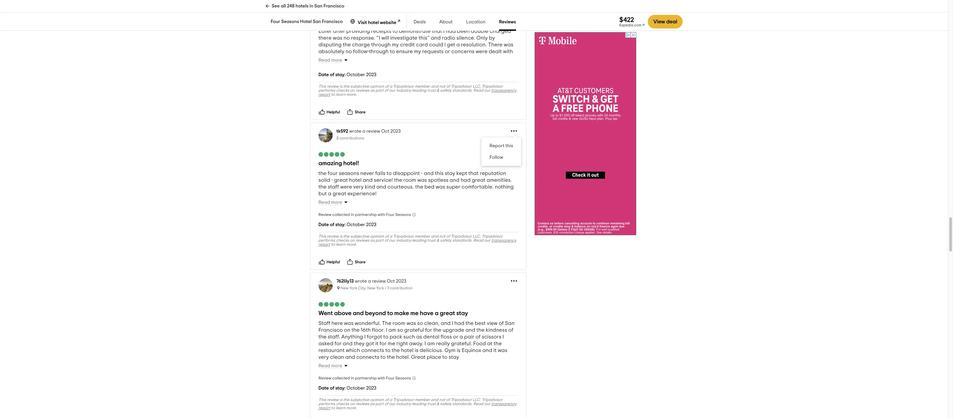 Task type: describe. For each thing, give the bounding box(es) containing it.
review for went above and beyond to make me have a great stay
[[319, 377, 332, 381]]

1 horizontal spatial hotel
[[368, 20, 379, 25]]

standards. for went above and beyond to make me have a great stay
[[453, 403, 473, 407]]

wife's
[[398, 1, 412, 7]]

it right got
[[376, 341, 379, 347]]

was up seemingly
[[457, 56, 467, 61]]

calls
[[336, 15, 347, 20]]

floss
[[441, 335, 452, 340]]

1 date from the top
[[319, 73, 329, 77]]

out
[[461, 8, 469, 14]]

four for amazing
[[386, 213, 395, 217]]

1 horizontal spatial get
[[447, 42, 456, 47]]

requests
[[423, 49, 444, 54]]

clean
[[330, 355, 344, 360]]

16th
[[361, 328, 371, 333]]

1 this from the top
[[319, 84, 326, 89]]

it left felt
[[483, 15, 486, 20]]

1 safety from the top
[[441, 89, 452, 93]]

or inside the we were double charged for my wife's spa purchase. once on her credit card and again on our total room bill. following up after check-out it took me four phone calls to even get a receipt. "i'll transfer you to accounting" - it felt like i was dealing with a government agency rather than a customer-centric luxury hotel. later after providing receipts to demonstrate that i had been double charged there was no response. "i will investigate this" and radio silence. only by disputing the charge through my credit card could i get a resolution. there was absolutely no follow-through to ensure my requests or concerns were dealt with and zero service recovery.    aside from that fiasco there was an awkward experience in the lobby area where a guest who was seemingly wearing only a robe
[[445, 49, 451, 54]]

francisco inside staff here was wonderful. the room was so clean, and i had the best view of san francisco on the 16th floor. i am so grateful for the upgrade and the kindness of the staff. anything i forgot to pack such as dental floss or a pair of scissors i asked for and they got it for me right away.     i am really grateful. food at the restaurant which connects to the hotel is delicious. gym is equinox and it was very clean and connects to the hotel.  great place to stay
[[319, 328, 343, 333]]

as for transparency report link for went above and beyond to make me have a great stay
[[370, 403, 375, 407]]

got
[[366, 341, 374, 347]]

here
[[332, 321, 343, 327]]

tk592
[[337, 129, 348, 134]]

visit hotel website link
[[350, 18, 401, 26]]

i right like
[[506, 15, 507, 20]]

0 horizontal spatial charged
[[359, 1, 381, 7]]

radio
[[442, 35, 456, 41]]

wrote for tk592
[[350, 129, 362, 134]]

on inside staff here was wonderful. the room was so clean, and i had the best view of san francisco on the 16th floor. i am so grateful for the upgrade and the kindness of the staff. anything i forgot to pack such as dental floss or a pair of scissors i asked for and they got it for me right away.     i am really grateful. food at the restaurant which connects to the hotel is delicious. gym is equinox and it was very clean and connects to the hotel.  great place to stay
[[344, 328, 351, 333]]

hotel inside the four seasons never fails to disappoint - and this stay kept that reputation solid - great hotel and service! the room was spotless and had great amenities. the staff were very kind and courteous. the bed was super comfortable. nothing but a great experience!
[[349, 178, 362, 183]]

absolutely
[[319, 49, 345, 54]]

bed
[[425, 184, 435, 190]]

amazing
[[319, 161, 342, 167]]

0 vertical spatial that
[[432, 28, 442, 34]]

recovery.
[[361, 56, 384, 61]]

report this
[[490, 144, 514, 149]]

staff
[[319, 321, 331, 327]]

wearing
[[475, 62, 495, 68]]

food
[[474, 341, 486, 347]]

grateful
[[405, 328, 424, 333]]

0 vertical spatial seasons
[[281, 19, 299, 24]]

or inside staff here was wonderful. the room was so clean, and i had the best view of san francisco on the 16th floor. i am so grateful for the upgrade and the kindness of the staff. anything i forgot to pack such as dental floss or a pair of scissors i asked for and they got it for me right away.     i am really grateful. food at the restaurant which connects to the hotel is delicious. gym is equinox and it was very clean and connects to the hotel.  great place to stay
[[453, 335, 459, 340]]

0 vertical spatial no
[[344, 35, 350, 41]]

october for above
[[347, 387, 365, 391]]

san inside staff here was wonderful. the room was so clean, and i had the best view of san francisco on the 16th floor. i am so grateful for the upgrade and the kindness of the staff. anything i forgot to pack such as dental floss or a pair of scissors i asked for and they got it for me right away.     i am really grateful. food at the restaurant which connects to the hotel is delicious. gym is equinox and it was very clean and connects to the hotel.  great place to stay
[[505, 321, 515, 327]]

1 member from the top
[[415, 84, 430, 89]]

make
[[395, 311, 409, 317]]

member for went above and beyond to make me have a great stay
[[415, 398, 430, 403]]

reviews
[[500, 20, 516, 24]]

1 horizontal spatial there
[[443, 56, 456, 61]]

1 trust from the top
[[428, 89, 436, 93]]

dealing
[[319, 22, 338, 27]]

1 date of stay: october 2023 from the top
[[319, 73, 377, 77]]

in inside the we were double charged for my wife's spa purchase. once on her credit card and again on our total room bill. following up after check-out it took me four phone calls to even get a receipt. "i'll transfer you to accounting" - it felt like i was dealing with a government agency rather than a customer-centric luxury hotel. later after providing receipts to demonstrate that i had been double charged there was no response. "i will investigate this" and radio silence. only by disputing the charge through my credit card could i get a resolution. there was absolutely no follow-through to ensure my requests or concerns were dealt with and zero service recovery.    aside from that fiasco there was an awkward experience in the lobby area where a guest who was seemingly wearing only a robe
[[348, 62, 352, 68]]

upgrade
[[443, 328, 465, 333]]

oct for 762lily13 wrote a review oct 2023
[[387, 279, 395, 284]]

again
[[330, 8, 344, 14]]

opinion for above
[[370, 398, 384, 403]]

lobby
[[363, 62, 377, 68]]

ensure
[[397, 49, 413, 54]]

had inside the we were double charged for my wife's spa purchase. once on her credit card and again on our total room bill. following up after check-out it took me four phone calls to even get a receipt. "i'll transfer you to accounting" - it felt like i was dealing with a government agency rather than a customer-centric luxury hotel. later after providing receipts to demonstrate that i had been double charged there was no response. "i will investigate this" and radio silence. only by disputing the charge through my credit card could i get a resolution. there was absolutely no follow-through to ensure my requests or concerns were dealt with and zero service recovery.    aside from that fiasco there was an awkward experience in the lobby area where a guest who was seemingly wearing only a robe
[[446, 28, 456, 34]]

wonderful.
[[355, 321, 381, 327]]

0 horizontal spatial credit
[[400, 42, 415, 47]]

transparency report link for went above and beyond to make me have a great stay
[[319, 403, 517, 411]]

area
[[378, 62, 390, 68]]

view deal button
[[649, 15, 683, 28]]

providing
[[347, 28, 370, 34]]

to learn more. for hotel!
[[331, 243, 357, 247]]

follow
[[490, 155, 504, 160]]

2 helpful from the top
[[327, 260, 340, 265]]

accounting"
[[448, 15, 479, 20]]

1 vertical spatial my
[[392, 42, 399, 47]]

0 horizontal spatial card
[[416, 42, 428, 47]]

1 vertical spatial after
[[333, 28, 345, 34]]

dental
[[424, 335, 440, 340]]

i up the radio on the top left
[[444, 28, 445, 34]]

0 horizontal spatial get
[[368, 15, 376, 20]]

resolution.
[[461, 42, 487, 47]]

2023 inside tk592 wrote a review oct 2023 2 contributions
[[391, 129, 401, 134]]

0 vertical spatial this
[[506, 144, 514, 149]]

subjective for above
[[351, 398, 370, 403]]

receipt.
[[382, 15, 401, 20]]

0 vertical spatial san
[[315, 4, 323, 8]]

contributions
[[340, 136, 364, 140]]

fiasco
[[426, 56, 441, 61]]

to learn more. for above
[[331, 407, 357, 411]]

date of stay: october 2023 for above
[[319, 387, 377, 391]]

seasons for amazing hotel!
[[396, 213, 411, 217]]

was down scissors
[[498, 348, 508, 354]]

1
[[388, 287, 389, 291]]

centric
[[464, 22, 481, 27]]

clean,
[[425, 321, 440, 327]]

later
[[319, 28, 332, 34]]

part for above
[[376, 403, 384, 407]]

amazing hotel!
[[319, 161, 359, 167]]

francisco inside the see all 248 hotels in san francisco link
[[324, 4, 345, 8]]

leading for went above and beyond to make me have a great stay
[[413, 403, 427, 407]]

luxury
[[483, 22, 497, 27]]

safety for amazing hotel!
[[441, 239, 452, 243]]

1 vertical spatial no
[[346, 49, 352, 54]]

spa
[[413, 1, 422, 7]]

1 horizontal spatial so
[[418, 321, 423, 327]]

transparency for went above and beyond to make me have a great stay
[[492, 403, 517, 407]]

guest
[[412, 62, 426, 68]]

review collected in partnership with four seasons for hotel!
[[319, 213, 411, 217]]

1 vertical spatial double
[[471, 28, 489, 34]]

& for amazing hotel!
[[437, 239, 440, 243]]

0 vertical spatial there
[[319, 35, 332, 41]]

2 horizontal spatial were
[[476, 49, 488, 54]]

great down the staff
[[333, 191, 347, 197]]

0 vertical spatial my
[[390, 1, 397, 7]]

was right like
[[509, 15, 518, 20]]

762lily13 wrote a review oct 2023
[[337, 279, 407, 284]]

four inside the four seasons never fails to disappoint - and this stay kept that reputation solid - great hotel and service! the room was spotless and had great amenities. the staff were very kind and courteous. the bed was super comfortable. nothing but a great experience!
[[328, 171, 338, 176]]

awkward
[[475, 56, 498, 61]]

2023 for transparency report link associated with amazing hotel!
[[366, 223, 377, 228]]

dealt
[[489, 49, 502, 54]]

i up upgrade
[[452, 321, 454, 327]]

contribution
[[390, 287, 413, 291]]

tk592 wrote a review oct 2023 2 contributions
[[337, 129, 401, 140]]

was down above
[[344, 321, 354, 327]]

1 vertical spatial am
[[428, 341, 435, 347]]

all
[[281, 4, 286, 8]]

beyond
[[365, 311, 386, 317]]

hotel. inside staff here was wonderful. the room was so clean, and i had the best view of san francisco on the 16th floor. i am so grateful for the upgrade and the kindness of the staff. anything i forgot to pack such as dental floss or a pair of scissors i asked for and they got it for me right away.     i am really grateful. food at the restaurant which connects to the hotel is delicious. gym is equinox and it was very clean and connects to the hotel.  great place to stay
[[396, 355, 410, 360]]

1 stay: from the top
[[336, 73, 346, 77]]

demonstrate
[[399, 28, 431, 34]]

floor.
[[372, 328, 385, 333]]

1 industry- from the top
[[397, 89, 413, 93]]

service!
[[374, 178, 393, 183]]

such
[[404, 335, 415, 340]]

partnership for hotel!
[[355, 213, 377, 217]]

1 opinion from the top
[[370, 84, 384, 89]]

member for amazing hotel!
[[415, 235, 430, 239]]

transfer
[[411, 15, 431, 20]]

phone
[[319, 15, 335, 20]]

1 llc. from the top
[[473, 84, 481, 89]]

we were double charged for my wife's spa purchase. once on her credit card and again on our total room bill. following up after check-out it took me four phone calls to even get a receipt. "i'll transfer you to accounting" - it felt like i was dealing with a government agency rather than a customer-centric luxury hotel. later after providing receipts to demonstrate that i had been double charged there was no response. "i will investigate this" and radio silence. only by disputing the charge through my credit card could i get a resolution. there was absolutely no follow-through to ensure my requests or concerns were dealt with and zero service recovery.    aside from that fiasco there was an awkward experience in the lobby area where a guest who was seemingly wearing only a robe
[[319, 1, 518, 75]]

room inside the we were double charged for my wife's spa purchase. once on her credit card and again on our total room bill. following up after check-out it took me four phone calls to even get a receipt. "i'll transfer you to accounting" - it felt like i was dealing with a government agency rather than a customer-centric luxury hotel. later after providing receipts to demonstrate that i had been double charged there was no response. "i will investigate this" and radio silence. only by disputing the charge through my credit card could i get a resolution. there was absolutely no follow-through to ensure my requests or concerns were dealt with and zero service recovery.    aside from that fiasco there was an awkward experience in the lobby area where a guest who was seemingly wearing only a robe
[[375, 8, 388, 14]]

0 horizontal spatial that
[[415, 56, 425, 61]]

spotless
[[428, 178, 449, 183]]

1 to learn more. from the top
[[331, 93, 357, 97]]

was up the bed
[[418, 178, 427, 183]]

this review is the subjective opinion of a tripadvisor member and not of tripadvisor llc. tripadvisor performs checks on reviews as part of our industry-leading trust & safety standards. read our for went above and beyond to make me have a great stay
[[319, 398, 503, 407]]

receipts
[[371, 28, 392, 34]]

transparency report for amazing hotel!
[[319, 239, 517, 247]]

this for amazing hotel!
[[319, 235, 326, 239]]

0 vertical spatial card
[[497, 1, 509, 7]]

never
[[361, 171, 374, 176]]

i down 16th
[[365, 335, 366, 340]]

this"
[[419, 35, 430, 41]]

experience!
[[348, 191, 377, 197]]

hotels
[[296, 4, 309, 8]]

seasons for went above and beyond to make me have a great stay
[[396, 377, 411, 381]]

four for went
[[386, 377, 395, 381]]

1 vertical spatial so
[[398, 328, 403, 333]]

in down 'experience!'
[[351, 213, 354, 217]]

0 vertical spatial through
[[372, 42, 391, 47]]

very inside the four seasons never fails to disappoint - and this stay kept that reputation solid - great hotel and service! the room was spotless and had great amenities. the staff were very kind and courteous. the bed was super comfortable. nothing but a great experience!
[[354, 184, 364, 190]]

i down the radio on the top left
[[445, 42, 446, 47]]

view deal
[[654, 19, 678, 24]]

experience
[[319, 62, 347, 68]]

762lily13 link
[[337, 279, 354, 284]]

follow-
[[353, 49, 369, 54]]

0 vertical spatial four
[[271, 19, 280, 24]]

1 horizontal spatial after
[[431, 8, 443, 14]]

standards. for amazing hotel!
[[453, 239, 473, 243]]

which
[[346, 348, 360, 354]]

1 more. from the top
[[347, 93, 357, 97]]

in right hotels
[[310, 4, 314, 8]]

1 horizontal spatial credit
[[481, 1, 496, 7]]

2023 for 1st transparency report link from the top of the page
[[366, 73, 377, 77]]

i down the the on the bottom left
[[386, 328, 388, 333]]

zero
[[330, 56, 341, 61]]

2 vertical spatial -
[[332, 178, 333, 183]]

1 vertical spatial san
[[313, 19, 321, 24]]

0 vertical spatial connects
[[362, 348, 385, 354]]

0 vertical spatial were
[[328, 1, 340, 7]]

part for hotel!
[[376, 239, 384, 243]]

not for amazing hotel!
[[440, 235, 446, 239]]

1 vertical spatial francisco
[[322, 19, 343, 24]]

collected for hotel!
[[333, 213, 350, 217]]

a inside the four seasons never fails to disappoint - and this stay kept that reputation solid - great hotel and service! the room was spotless and had great amenities. the staff were very kind and courteous. the bed was super comfortable. nothing but a great experience!
[[328, 191, 332, 197]]

1 not from the top
[[440, 84, 446, 89]]

from
[[402, 56, 414, 61]]

i right away.
[[425, 341, 426, 347]]

0 horizontal spatial am
[[389, 328, 397, 333]]

i down kindness
[[503, 335, 504, 340]]

1 checks from the top
[[336, 89, 349, 93]]

visit
[[358, 20, 367, 25]]



Task type: locate. For each thing, give the bounding box(es) containing it.
or down the radio on the top left
[[445, 49, 451, 54]]

great up the comfortable.
[[472, 178, 486, 183]]

share up tk592 wrote a review oct 2023 2 contributions
[[355, 110, 366, 114]]

my down investigate
[[392, 42, 399, 47]]

more down clean
[[331, 364, 343, 369]]

0 vertical spatial industry-
[[397, 89, 413, 93]]

share up 762lily13 wrote a review oct 2023
[[355, 260, 366, 265]]

trust for amazing hotel!
[[428, 239, 436, 243]]

3 transparency report from the top
[[319, 403, 517, 411]]

1 vertical spatial this review is the subjective opinion of a tripadvisor member and not of tripadvisor llc. tripadvisor performs checks on reviews as part of our industry-leading trust & safety standards. read our
[[319, 235, 503, 243]]

2 report from the top
[[319, 243, 331, 247]]

get up government
[[368, 15, 376, 20]]

0 vertical spatial learn
[[336, 93, 346, 97]]

2 vertical spatial that
[[469, 171, 479, 176]]

2 standards. from the top
[[453, 239, 473, 243]]

learn for hotel!
[[336, 243, 346, 247]]

was down spotless
[[436, 184, 446, 190]]

no down the providing
[[344, 35, 350, 41]]

2 vertical spatial seasons
[[396, 377, 411, 381]]

francisco down again
[[322, 19, 343, 24]]

2 vertical spatial transparency report
[[319, 403, 517, 411]]

3 reviews from the top
[[356, 403, 370, 407]]

& for went above and beyond to make me have a great stay
[[437, 403, 440, 407]]

2 to learn more. from the top
[[331, 243, 357, 247]]

francisco up staff.
[[319, 328, 343, 333]]

1 reviews from the top
[[356, 89, 370, 93]]

2 leading from the top
[[413, 239, 427, 243]]

partnership
[[355, 213, 377, 217], [355, 377, 377, 381]]

concerns
[[452, 49, 475, 54]]

2 review collected in partnership with four seasons from the top
[[319, 377, 411, 381]]

so
[[418, 321, 423, 327], [398, 328, 403, 333]]

0 horizontal spatial hotel
[[349, 178, 362, 183]]

following
[[399, 8, 422, 14]]

took
[[475, 8, 486, 14]]

disputing
[[319, 42, 342, 47]]

no
[[344, 35, 350, 41], [346, 49, 352, 54]]

was up the disputing
[[333, 35, 343, 41]]

courteous.
[[388, 184, 414, 190]]

3 report from the top
[[319, 407, 331, 411]]

for down forgot
[[380, 341, 387, 347]]

0 vertical spatial date of stay: october 2023
[[319, 73, 377, 77]]

seasons
[[339, 171, 359, 176]]

2 vertical spatial transparency
[[492, 403, 517, 407]]

3 this from the top
[[319, 398, 326, 403]]

0 horizontal spatial -
[[332, 178, 333, 183]]

0 vertical spatial stay:
[[336, 73, 346, 77]]

2 vertical spatial me
[[388, 341, 396, 347]]

oct for tk592 wrote a review oct 2023 2 contributions
[[382, 129, 390, 134]]

0 vertical spatial leading
[[413, 89, 427, 93]]

transparency for amazing hotel!
[[492, 239, 517, 243]]

1 contribution
[[388, 287, 413, 291]]

government
[[355, 22, 384, 27]]

collected down clean
[[333, 377, 350, 381]]

no up service
[[346, 49, 352, 54]]

four
[[496, 8, 506, 14], [328, 171, 338, 176]]

stay inside the four seasons never fails to disappoint - and this stay kept that reputation solid - great hotel and service! the room was spotless and had great amenities. the staff were very kind and courteous. the bed was super comfortable. nothing but a great experience!
[[445, 171, 456, 176]]

review collected in partnership with four seasons for above
[[319, 377, 411, 381]]

2 read more from the top
[[319, 200, 343, 205]]

collected down the staff
[[333, 213, 350, 217]]

0 vertical spatial am
[[389, 328, 397, 333]]

1 & from the top
[[437, 89, 440, 93]]

1 vertical spatial connects
[[357, 355, 380, 360]]

review down clean
[[319, 377, 332, 381]]

double up again
[[341, 1, 358, 7]]

pair
[[465, 335, 475, 340]]

1 vertical spatial review collected in partnership with four seasons
[[319, 377, 411, 381]]

0 vertical spatial or
[[445, 49, 451, 54]]

san up kindness
[[505, 321, 515, 327]]

1 more from the top
[[331, 58, 343, 63]]

were inside the four seasons never fails to disappoint - and this stay kept that reputation solid - great hotel and service! the room was spotless and had great amenities. the staff were very kind and courteous. the bed was super comfortable. nothing but a great experience!
[[340, 184, 352, 190]]

stay: for above
[[336, 387, 346, 391]]

stay for great
[[457, 311, 469, 317]]

2 vertical spatial this
[[319, 398, 326, 403]]

subjective
[[351, 84, 370, 89], [351, 235, 370, 239], [351, 398, 370, 403]]

1 october from the top
[[347, 73, 365, 77]]

learn
[[336, 93, 346, 97], [336, 243, 346, 247], [336, 407, 346, 411]]

2 review from the top
[[319, 377, 332, 381]]

3 performs from the top
[[319, 403, 335, 407]]

get down the radio on the top left
[[447, 42, 456, 47]]

3 part from the top
[[376, 403, 384, 407]]

that right kept
[[469, 171, 479, 176]]

more down absolutely
[[331, 58, 343, 63]]

great
[[412, 355, 426, 360]]

equinox
[[462, 348, 482, 354]]

advertisement region
[[535, 32, 637, 236]]

investigate
[[391, 35, 418, 41]]

0 vertical spatial francisco
[[324, 4, 345, 8]]

1 helpful from the top
[[327, 110, 340, 114]]

charge
[[352, 42, 370, 47]]

have
[[420, 311, 434, 317]]

0 vertical spatial safety
[[441, 89, 452, 93]]

0 horizontal spatial me
[[388, 341, 396, 347]]

2 vertical spatial october
[[347, 387, 365, 391]]

as for transparency report link associated with amazing hotel!
[[370, 239, 375, 243]]

3 industry- from the top
[[397, 403, 413, 407]]

in
[[310, 4, 314, 8], [348, 62, 352, 68], [351, 213, 354, 217], [351, 377, 354, 381]]

3 transparency from the top
[[492, 403, 517, 407]]

wrote up contributions
[[350, 129, 362, 134]]

1 vertical spatial leading
[[413, 239, 427, 243]]

four down amazing
[[328, 171, 338, 176]]

1 vertical spatial get
[[447, 42, 456, 47]]

had down "customer-"
[[446, 28, 456, 34]]

checks for hotel!
[[336, 239, 349, 243]]

1 vertical spatial collected
[[333, 377, 350, 381]]

was right who
[[438, 62, 448, 68]]

like
[[497, 15, 505, 20]]

2 vertical spatial leading
[[413, 403, 427, 407]]

2 vertical spatial safety
[[441, 403, 452, 407]]

2 vertical spatial more
[[331, 364, 343, 369]]

kept
[[457, 171, 468, 176]]

read more for went
[[319, 364, 343, 369]]

1 collected from the top
[[333, 213, 350, 217]]

762lily13
[[337, 279, 354, 284]]

1 vertical spatial were
[[476, 49, 488, 54]]

2 reviews from the top
[[356, 239, 370, 243]]

seasons
[[281, 19, 299, 24], [396, 213, 411, 217], [396, 377, 411, 381]]

2 part from the top
[[376, 239, 384, 243]]

room
[[375, 8, 388, 14], [404, 178, 416, 183], [393, 321, 406, 327]]

partnership for above
[[355, 377, 377, 381]]

am up pack
[[389, 328, 397, 333]]

above
[[334, 311, 352, 317]]

a
[[377, 15, 381, 20], [350, 22, 353, 27], [435, 22, 438, 27], [457, 42, 460, 47], [407, 62, 411, 68], [507, 62, 511, 68], [390, 84, 392, 89], [363, 129, 366, 134], [328, 191, 332, 197], [390, 235, 392, 239], [368, 279, 371, 284], [435, 311, 439, 317], [460, 335, 463, 340], [390, 398, 392, 403]]

date for went above and beyond to make me have a great stay
[[319, 387, 329, 391]]

kind
[[365, 184, 376, 190]]

four seasons hotel san francisco
[[271, 19, 343, 24]]

checks for above
[[336, 403, 349, 407]]

reviews for hotel!
[[356, 239, 370, 243]]

were right the staff
[[340, 184, 352, 190]]

through down "i
[[372, 42, 391, 47]]

review for amazing hotel!
[[319, 213, 332, 217]]

2 date of stay: october 2023 from the top
[[319, 223, 377, 228]]

hotel. inside the we were double charged for my wife's spa purchase. once on her credit card and again on our total room bill. following up after check-out it took me four phone calls to even get a receipt. "i'll transfer you to accounting" - it felt like i was dealing with a government agency rather than a customer-centric luxury hotel. later after providing receipts to demonstrate that i had been double charged there was no response. "i will investigate this" and radio silence. only by disputing the charge through my credit card could i get a resolution. there was absolutely no follow-through to ensure my requests or concerns were dealt with and zero service recovery.    aside from that fiasco there was an awkward experience in the lobby area where a guest who was seemingly wearing only a robe
[[498, 22, 512, 27]]

felt
[[488, 15, 495, 20]]

date for amazing hotel!
[[319, 223, 329, 228]]

partnership down which
[[355, 377, 377, 381]]

safety for went above and beyond to make me have a great stay
[[441, 403, 452, 407]]

2 share from the top
[[355, 260, 366, 265]]

about
[[440, 20, 453, 24]]

2 member from the top
[[415, 235, 430, 239]]

0 vertical spatial read more
[[319, 58, 343, 63]]

1 vertical spatial oct
[[387, 279, 395, 284]]

october for hotel!
[[347, 223, 365, 228]]

0 vertical spatial not
[[440, 84, 446, 89]]

read more for amazing
[[319, 200, 343, 205]]

2 vertical spatial more.
[[347, 407, 357, 411]]

room inside the four seasons never fails to disappoint - and this stay kept that reputation solid - great hotel and service! the room was spotless and had great amenities. the staff were very kind and courteous. the bed was super comfortable. nothing but a great experience!
[[404, 178, 416, 183]]

and
[[319, 8, 329, 14], [431, 35, 441, 41], [319, 56, 329, 61], [431, 84, 439, 89], [424, 171, 434, 176], [363, 178, 373, 183], [450, 178, 460, 183], [377, 184, 387, 190], [431, 235, 439, 239], [353, 311, 364, 317], [441, 321, 451, 327], [466, 328, 476, 333], [343, 341, 353, 347], [483, 348, 493, 354], [346, 355, 355, 360], [431, 398, 439, 403]]

it down scissors
[[494, 348, 497, 354]]

review collected in partnership with four seasons down which
[[319, 377, 411, 381]]

performs for amazing
[[319, 239, 335, 243]]

3 standards. from the top
[[453, 403, 473, 407]]

through up recovery.
[[369, 49, 389, 54]]

1 vertical spatial had
[[461, 178, 471, 183]]

learn for above
[[336, 407, 346, 411]]

report for went above and beyond to make me have a great stay
[[319, 407, 331, 411]]

0 vertical spatial opinion
[[370, 84, 384, 89]]

had up upgrade
[[455, 321, 465, 327]]

transparency report for went above and beyond to make me have a great stay
[[319, 403, 517, 411]]

1 vertical spatial report
[[319, 243, 331, 247]]

1 this review is the subjective opinion of a tripadvisor member and not of tripadvisor llc. tripadvisor performs checks on reviews as part of our industry-leading trust & safety standards. read our from the top
[[319, 84, 503, 93]]

2 vertical spatial this review is the subjective opinion of a tripadvisor member and not of tripadvisor llc. tripadvisor performs checks on reviews as part of our industry-leading trust & safety standards. read our
[[319, 398, 503, 407]]

0 vertical spatial october
[[347, 73, 365, 77]]

2 vertical spatial read more
[[319, 364, 343, 369]]

2023 for transparency report link for went above and beyond to make me have a great stay
[[366, 387, 377, 391]]

stay inside staff here was wonderful. the room was so clean, and i had the best view of san francisco on the 16th floor. i am so grateful for the upgrade and the kindness of the staff. anything i forgot to pack such as dental floss or a pair of scissors i asked for and they got it for me right away.     i am really grateful. food at the restaurant which connects to the hotel is delicious. gym is equinox and it was very clean and connects to the hotel.  great place to stay
[[449, 355, 459, 360]]

0 vertical spatial transparency report
[[319, 89, 517, 97]]

or down upgrade
[[453, 335, 459, 340]]

that inside the four seasons never fails to disappoint - and this stay kept that reputation solid - great hotel and service! the room was spotless and had great amenities. the staff were very kind and courteous. the bed was super comfortable. nothing but a great experience!
[[469, 171, 479, 176]]

great up the staff
[[334, 178, 348, 183]]

room down disappoint
[[404, 178, 416, 183]]

0 vertical spatial credit
[[481, 1, 496, 7]]

a inside tk592 wrote a review oct 2023 2 contributions
[[363, 129, 366, 134]]

super
[[447, 184, 461, 190]]

1 review from the top
[[319, 213, 332, 217]]

0 vertical spatial stay
[[445, 171, 456, 176]]

3 stay: from the top
[[336, 387, 346, 391]]

- right disappoint
[[421, 171, 423, 176]]

0 vertical spatial double
[[341, 1, 358, 7]]

right
[[397, 341, 408, 347]]

my
[[390, 1, 397, 7], [392, 42, 399, 47], [414, 49, 421, 54]]

industry- for hotel!
[[397, 239, 413, 243]]

2 llc. from the top
[[473, 235, 481, 239]]

1 vertical spatial not
[[440, 235, 446, 239]]

3 member from the top
[[415, 398, 430, 403]]

so up pack
[[398, 328, 403, 333]]

1 report from the top
[[319, 93, 331, 97]]

2 this from the top
[[319, 235, 326, 239]]

2 collected from the top
[[333, 377, 350, 381]]

2 & from the top
[[437, 239, 440, 243]]

me left the have
[[411, 311, 419, 317]]

a inside staff here was wonderful. the room was so clean, and i had the best view of san francisco on the 16th floor. i am so grateful for the upgrade and the kindness of the staff. anything i forgot to pack such as dental floss or a pair of scissors i asked for and they got it for me right away.     i am really grateful. food at the restaurant which connects to the hotel is delicious. gym is equinox and it was very clean and connects to the hotel.  great place to stay
[[460, 335, 463, 340]]

0 vertical spatial very
[[354, 184, 364, 190]]

2 more from the top
[[331, 200, 343, 205]]

hotel down seasons
[[349, 178, 362, 183]]

hotel inside staff here was wonderful. the room was so clean, and i had the best view of san francisco on the 16th floor. i am so grateful for the upgrade and the kindness of the staff. anything i forgot to pack such as dental floss or a pair of scissors i asked for and they got it for me right away.     i am really grateful. food at the restaurant which connects to the hotel is delicious. gym is equinox and it was very clean and connects to the hotel.  great place to stay
[[401, 348, 414, 354]]

1 vertical spatial stay
[[457, 311, 469, 317]]

3 to learn more. from the top
[[331, 407, 357, 411]]

leading
[[413, 89, 427, 93], [413, 239, 427, 243], [413, 403, 427, 407]]

agency
[[385, 22, 404, 27]]

1 vertical spatial date
[[319, 223, 329, 228]]

there up seemingly
[[443, 56, 456, 61]]

in down service
[[348, 62, 352, 68]]

2023
[[366, 73, 377, 77], [391, 129, 401, 134], [366, 223, 377, 228], [396, 279, 407, 284], [366, 387, 377, 391]]

view
[[654, 19, 666, 24]]

2 transparency from the top
[[492, 239, 517, 243]]

2 vertical spatial learn
[[336, 407, 346, 411]]

this
[[506, 144, 514, 149], [435, 171, 444, 176]]

2 vertical spatial my
[[414, 49, 421, 54]]

asked
[[319, 341, 334, 347]]

0 vertical spatial partnership
[[355, 213, 377, 217]]

1 horizontal spatial very
[[354, 184, 364, 190]]

1 vertical spatial &
[[437, 239, 440, 243]]

so up grateful at left bottom
[[418, 321, 423, 327]]

2 checks from the top
[[336, 239, 349, 243]]

3 subjective from the top
[[351, 398, 370, 403]]

as inside staff here was wonderful. the room was so clean, and i had the best view of san francisco on the 16th floor. i am so grateful for the upgrade and the kindness of the staff. anything i forgot to pack such as dental floss or a pair of scissors i asked for and they got it for me right away.     i am really grateful. food at the restaurant which connects to the hotel is delicious. gym is equinox and it was very clean and connects to the hotel.  great place to stay
[[417, 335, 422, 340]]

collected for above
[[333, 377, 350, 381]]

0 vertical spatial hotel.
[[498, 22, 512, 27]]

very inside staff here was wonderful. the room was so clean, and i had the best view of san francisco on the 16th floor. i am so grateful for the upgrade and the kindness of the staff. anything i forgot to pack such as dental floss or a pair of scissors i asked for and they got it for me right away.     i am really grateful. food at the restaurant which connects to the hotel is delicious. gym is equinox and it was very clean and connects to the hotel.  great place to stay
[[319, 355, 329, 360]]

were up again
[[328, 1, 340, 7]]

very up 'experience!'
[[354, 184, 364, 190]]

for up dental
[[426, 328, 432, 333]]

1 subjective from the top
[[351, 84, 370, 89]]

me inside the we were double charged for my wife's spa purchase. once on her credit card and again on our total room bill. following up after check-out it took me four phone calls to even get a receipt. "i'll transfer you to accounting" - it felt like i was dealing with a government agency rather than a customer-centric luxury hotel. later after providing receipts to demonstrate that i had been double charged there was no response. "i will investigate this" and radio silence. only by disputing the charge through my credit card could i get a resolution. there was absolutely no follow-through to ensure my requests or concerns were dealt with and zero service recovery.    aside from that fiasco there was an awkward experience in the lobby area where a guest who was seemingly wearing only a robe
[[487, 8, 495, 14]]

location
[[467, 20, 486, 24]]

the four seasons never fails to disappoint - and this stay kept that reputation solid - great hotel and service! the room was spotless and had great amenities. the staff were very kind and courteous. the bed was super comfortable. nothing but a great experience!
[[319, 171, 514, 197]]

0 vertical spatial hotel
[[368, 20, 379, 25]]

trust
[[428, 89, 436, 93], [428, 239, 436, 243], [428, 403, 436, 407]]

trust for went above and beyond to make me have a great stay
[[428, 403, 436, 407]]

my up bill.
[[390, 1, 397, 7]]

3 this review is the subjective opinion of a tripadvisor member and not of tripadvisor llc. tripadvisor performs checks on reviews as part of our industry-leading trust & safety standards. read our from the top
[[319, 398, 503, 407]]

more. for hotel!
[[347, 243, 357, 247]]

wrote right the 762lily13 on the left
[[355, 279, 367, 284]]

0 vertical spatial review collected in partnership with four seasons
[[319, 213, 411, 217]]

reviews for above
[[356, 403, 370, 407]]

helpful up tk592 link
[[327, 110, 340, 114]]

for up receipt.
[[382, 1, 389, 7]]

san right 'hotel'
[[313, 19, 321, 24]]

after up you at the left of the page
[[431, 8, 443, 14]]

to inside the four seasons never fails to disappoint - and this stay kept that reputation solid - great hotel and service! the room was spotless and had great amenities. the staff were very kind and courteous. the bed was super comfortable. nothing but a great experience!
[[387, 171, 392, 176]]

1 partnership from the top
[[355, 213, 377, 217]]

1 part from the top
[[376, 89, 384, 93]]

francisco up phone
[[324, 4, 345, 8]]

very down restaurant
[[319, 355, 329, 360]]

2 subjective from the top
[[351, 235, 370, 239]]

was right "there"
[[504, 42, 514, 47]]

great
[[334, 178, 348, 183], [472, 178, 486, 183], [333, 191, 347, 197], [440, 311, 455, 317]]

2 vertical spatial checks
[[336, 403, 349, 407]]

get
[[368, 15, 376, 20], [447, 42, 456, 47]]

our inside the we were double charged for my wife's spa purchase. once on her credit card and again on our total room bill. following up after check-out it took me four phone calls to even get a receipt. "i'll transfer you to accounting" - it felt like i was dealing with a government agency rather than a customer-centric luxury hotel. later after providing receipts to demonstrate that i had been double charged there was no response. "i will investigate this" and radio silence. only by disputing the charge through my credit card could i get a resolution. there was absolutely no follow-through to ensure my requests or concerns were dealt with and zero service recovery.    aside from that fiasco there was an awkward experience in the lobby area where a guest who was seemingly wearing only a robe
[[353, 8, 361, 14]]

four inside the we were double charged for my wife's spa purchase. once on her credit card and again on our total room bill. following up after check-out it took me four phone calls to even get a receipt. "i'll transfer you to accounting" - it felt like i was dealing with a government agency rather than a customer-centric luxury hotel. later after providing receipts to demonstrate that i had been double charged there was no response. "i will investigate this" and radio silence. only by disputing the charge through my credit card could i get a resolution. there was absolutely no follow-through to ensure my requests or concerns were dealt with and zero service recovery.    aside from that fiasco there was an awkward experience in the lobby area where a guest who was seemingly wearing only a robe
[[496, 8, 506, 14]]

industry- for above
[[397, 403, 413, 407]]

0 vertical spatial -
[[480, 15, 482, 20]]

3 & from the top
[[437, 403, 440, 407]]

2 safety from the top
[[441, 239, 452, 243]]

it
[[471, 8, 474, 14], [483, 15, 486, 20], [376, 341, 379, 347], [494, 348, 497, 354]]

0 vertical spatial four
[[496, 8, 506, 14]]

even
[[355, 15, 367, 20]]

2 performs from the top
[[319, 239, 335, 243]]

was up grateful at left bottom
[[407, 321, 416, 327]]

transparency
[[492, 89, 517, 93], [492, 239, 517, 243], [492, 403, 517, 407]]

2 partnership from the top
[[355, 377, 377, 381]]

read more down absolutely
[[319, 58, 343, 63]]

0 horizontal spatial very
[[319, 355, 329, 360]]

room inside staff here was wonderful. the room was so clean, and i had the best view of san francisco on the 16th floor. i am so grateful for the upgrade and the kindness of the staff. anything i forgot to pack such as dental floss or a pair of scissors i asked for and they got it for me right away.     i am really grateful. food at the restaurant which connects to the hotel is delicious. gym is equinox and it was very clean and connects to the hotel.  great place to stay
[[393, 321, 406, 327]]

for down staff.
[[335, 341, 342, 347]]

1 vertical spatial more
[[331, 200, 343, 205]]

not for went above and beyond to make me have a great stay
[[440, 398, 446, 403]]

stay left kept
[[445, 171, 456, 176]]

2 more. from the top
[[347, 243, 357, 247]]

2 transparency report from the top
[[319, 239, 517, 247]]

stay up upgrade
[[457, 311, 469, 317]]

0 vertical spatial standards.
[[453, 89, 473, 93]]

there down "later"
[[319, 35, 332, 41]]

scissors
[[482, 335, 502, 340]]

more for went
[[331, 364, 343, 369]]

1 share from the top
[[355, 110, 366, 114]]

llc. for amazing hotel!
[[473, 235, 481, 239]]

for inside the we were double charged for my wife's spa purchase. once on her credit card and again on our total room bill. following up after check-out it took me four phone calls to even get a receipt. "i'll transfer you to accounting" - it felt like i was dealing with a government agency rather than a customer-centric luxury hotel. later after providing receipts to demonstrate that i had been double charged there was no response. "i will investigate this" and radio silence. only by disputing the charge through my credit card could i get a resolution. there was absolutely no follow-through to ensure my requests or concerns were dealt with and zero service recovery.    aside from that fiasco there was an awkward experience in the lobby area where a guest who was seemingly wearing only a robe
[[382, 1, 389, 7]]

2 vertical spatial date of stay: october 2023
[[319, 387, 377, 391]]

0 horizontal spatial four
[[328, 171, 338, 176]]

3 october from the top
[[347, 387, 365, 391]]

2 trust from the top
[[428, 239, 436, 243]]

forgot
[[367, 335, 382, 340]]

1 vertical spatial helpful
[[327, 260, 340, 265]]

partnership down 'experience!'
[[355, 213, 377, 217]]

stay for this
[[445, 171, 456, 176]]

credit up took
[[481, 1, 496, 7]]

oct inside tk592 wrote a review oct 2023 2 contributions
[[382, 129, 390, 134]]

four up like
[[496, 8, 506, 14]]

0 horizontal spatial this
[[435, 171, 444, 176]]

2 date from the top
[[319, 223, 329, 228]]

they
[[354, 341, 365, 347]]

stay: for hotel!
[[336, 223, 346, 228]]

3 leading from the top
[[413, 403, 427, 407]]

wrote inside tk592 wrote a review oct 2023 2 contributions
[[350, 129, 362, 134]]

1 vertical spatial transparency report link
[[319, 239, 517, 247]]

you
[[432, 15, 441, 20]]

report for amazing hotel!
[[319, 243, 331, 247]]

double up only
[[471, 28, 489, 34]]

- down took
[[480, 15, 482, 20]]

2 vertical spatial not
[[440, 398, 446, 403]]

after down dealing
[[333, 28, 345, 34]]

helpful up the 762lily13 on the left
[[327, 260, 340, 265]]

2 opinion from the top
[[370, 235, 384, 239]]

2 stay: from the top
[[336, 223, 346, 228]]

as for 1st transparency report link from the top of the page
[[370, 89, 375, 93]]

read
[[319, 58, 330, 63], [474, 89, 484, 93], [319, 200, 330, 205], [474, 239, 484, 243], [319, 364, 330, 369], [474, 403, 484, 407]]

away.
[[409, 341, 424, 347]]

3 not from the top
[[440, 398, 446, 403]]

1 read more from the top
[[319, 58, 343, 63]]

response.
[[351, 35, 376, 41]]

0 vertical spatial collected
[[333, 213, 350, 217]]

disappoint
[[393, 171, 420, 176]]

we
[[319, 1, 326, 7]]

up
[[424, 8, 430, 14]]

date of stay: october 2023 for hotel!
[[319, 223, 377, 228]]

2 this review is the subjective opinion of a tripadvisor member and not of tripadvisor llc. tripadvisor performs checks on reviews as part of our industry-leading trust & safety standards. read our from the top
[[319, 235, 503, 243]]

amazing hotel! link
[[319, 161, 359, 167]]

"i'll
[[402, 15, 410, 20]]

3 learn from the top
[[336, 407, 346, 411]]

- up the staff
[[332, 178, 333, 183]]

1 standards. from the top
[[453, 89, 473, 93]]

review collected in partnership with four seasons down 'experience!'
[[319, 213, 411, 217]]

card down this"
[[416, 42, 428, 47]]

0 vertical spatial room
[[375, 8, 388, 14]]

performs
[[319, 89, 335, 93], [319, 239, 335, 243], [319, 403, 335, 407]]

subjective for hotel!
[[351, 235, 370, 239]]

performs for went
[[319, 403, 335, 407]]

1 vertical spatial stay:
[[336, 223, 346, 228]]

great up upgrade
[[440, 311, 455, 317]]

it right out
[[471, 8, 474, 14]]

1 horizontal spatial double
[[471, 28, 489, 34]]

2 vertical spatial stay
[[449, 355, 459, 360]]

0 vertical spatial after
[[431, 8, 443, 14]]

wrote for 762lily13
[[355, 279, 367, 284]]

3 more. from the top
[[347, 407, 357, 411]]

the
[[343, 42, 351, 47], [353, 62, 361, 68], [344, 84, 350, 89], [319, 171, 327, 176], [394, 178, 403, 183], [319, 184, 327, 190], [416, 184, 424, 190], [344, 235, 350, 239], [466, 321, 474, 327], [352, 328, 360, 333], [434, 328, 442, 333], [477, 328, 485, 333], [319, 335, 327, 340], [494, 341, 502, 347], [392, 348, 400, 354], [387, 355, 395, 360], [344, 398, 350, 403]]

amenities.
[[487, 178, 512, 183]]

0 vertical spatial transparency report link
[[319, 89, 517, 97]]

1 performs from the top
[[319, 89, 335, 93]]

once
[[450, 1, 463, 7]]

1 transparency report link from the top
[[319, 89, 517, 97]]

transparency report link for amazing hotel!
[[319, 239, 517, 247]]

me up felt
[[487, 8, 495, 14]]

3 date from the top
[[319, 387, 329, 391]]

place
[[427, 355, 441, 360]]

stay down gym on the bottom left
[[449, 355, 459, 360]]

1 horizontal spatial charged
[[490, 28, 511, 34]]

3 date of stay: october 2023 from the top
[[319, 387, 377, 391]]

hotel down right
[[401, 348, 414, 354]]

llc. for went above and beyond to make me have a great stay
[[473, 398, 481, 403]]

reputation
[[480, 171, 506, 176]]

0 vertical spatial me
[[487, 8, 495, 14]]

hotel. down right
[[396, 355, 410, 360]]

248
[[287, 4, 295, 8]]

1 vertical spatial this
[[435, 171, 444, 176]]

room down make at bottom left
[[393, 321, 406, 327]]

fails
[[376, 171, 386, 176]]

1 leading from the top
[[413, 89, 427, 93]]

3 safety from the top
[[441, 403, 452, 407]]

2 not from the top
[[440, 235, 446, 239]]

were up awkward
[[476, 49, 488, 54]]

in down which
[[351, 377, 354, 381]]

opinion for hotel!
[[370, 235, 384, 239]]

2 vertical spatial san
[[505, 321, 515, 327]]

2 vertical spatial part
[[376, 403, 384, 407]]

- inside the we were double charged for my wife's spa purchase. once on her credit card and again on our total room bill. following up after check-out it took me four phone calls to even get a receipt. "i'll transfer you to accounting" - it felt like i was dealing with a government agency rather than a customer-centric luxury hotel. later after providing receipts to demonstrate that i had been double charged there was no response. "i will investigate this" and radio silence. only by disputing the charge through my credit card could i get a resolution. there was absolutely no follow-through to ensure my requests or concerns were dealt with and zero service recovery.    aside from that fiasco there was an awkward experience in the lobby area where a guest who was seemingly wearing only a robe
[[480, 15, 482, 20]]

hotel right visit
[[368, 20, 379, 25]]

i
[[506, 15, 507, 20], [444, 28, 445, 34], [445, 42, 446, 47], [452, 321, 454, 327], [386, 328, 388, 333], [365, 335, 366, 340], [503, 335, 504, 340], [425, 341, 426, 347]]

this for went above and beyond to make me have a great stay
[[319, 398, 326, 403]]

2 transparency report link from the top
[[319, 239, 517, 247]]

this inside the four seasons never fails to disappoint - and this stay kept that reputation solid - great hotel and service! the room was spotless and had great amenities. the staff were very kind and courteous. the bed was super comfortable. nothing but a great experience!
[[435, 171, 444, 176]]

1 vertical spatial hotel
[[349, 178, 362, 183]]

3 read more from the top
[[319, 364, 343, 369]]

gym
[[445, 348, 456, 354]]

2 horizontal spatial -
[[480, 15, 482, 20]]

review inside tk592 wrote a review oct 2023 2 contributions
[[367, 129, 381, 134]]

will
[[382, 35, 389, 41]]

me inside staff here was wonderful. the room was so clean, and i had the best view of san francisco on the 16th floor. i am so grateful for the upgrade and the kindness of the staff. anything i forgot to pack such as dental floss or a pair of scissors i asked for and they got it for me right away.     i am really grateful. food at the restaurant which connects to the hotel is delicious. gym is equinox and it was very clean and connects to the hotel.  great place to stay
[[388, 341, 396, 347]]

3 opinion from the top
[[370, 398, 384, 403]]

robe
[[319, 69, 331, 75]]

my right ensure
[[414, 49, 421, 54]]

was
[[509, 15, 518, 20], [333, 35, 343, 41], [504, 42, 514, 47], [457, 56, 467, 61], [438, 62, 448, 68], [418, 178, 427, 183], [436, 184, 446, 190], [344, 321, 354, 327], [407, 321, 416, 327], [498, 348, 508, 354]]

3 checks from the top
[[336, 403, 349, 407]]

room left bill.
[[375, 8, 388, 14]]

1 transparency report from the top
[[319, 89, 517, 97]]

more
[[331, 58, 343, 63], [331, 200, 343, 205], [331, 364, 343, 369]]

1 vertical spatial me
[[411, 311, 419, 317]]

1 vertical spatial -
[[421, 171, 423, 176]]

had inside staff here was wonderful. the room was so clean, and i had the best view of san francisco on the 16th floor. i am so grateful for the upgrade and the kindness of the staff. anything i forgot to pack such as dental floss or a pair of scissors i asked for and they got it for me right away.     i am really grateful. food at the restaurant which connects to the hotel is delicious. gym is equinox and it was very clean and connects to the hotel.  great place to stay
[[455, 321, 465, 327]]

1 vertical spatial credit
[[400, 42, 415, 47]]

2 vertical spatial &
[[437, 403, 440, 407]]

2 october from the top
[[347, 223, 365, 228]]

1 learn from the top
[[336, 93, 346, 97]]

1 vertical spatial very
[[319, 355, 329, 360]]

the
[[382, 321, 392, 327]]

card up like
[[497, 1, 509, 7]]

see all 248 hotels in san francisco
[[272, 4, 345, 8]]

3 llc. from the top
[[473, 398, 481, 403]]

1 transparency from the top
[[492, 89, 517, 93]]

who
[[427, 62, 437, 68]]

had inside the four seasons never fails to disappoint - and this stay kept that reputation solid - great hotel and service! the room was spotless and had great amenities. the staff were very kind and courteous. the bed was super comfortable. nothing but a great experience!
[[461, 178, 471, 183]]

leading for amazing hotel!
[[413, 239, 427, 243]]

this review is the subjective opinion of a tripadvisor member and not of tripadvisor llc. tripadvisor performs checks on reviews as part of our industry-leading trust & safety standards. read our for amazing hotel!
[[319, 235, 503, 243]]

0 vertical spatial review
[[319, 213, 332, 217]]

part
[[376, 89, 384, 93], [376, 239, 384, 243], [376, 403, 384, 407]]

1 vertical spatial through
[[369, 49, 389, 54]]

more for amazing
[[331, 200, 343, 205]]

1 vertical spatial reviews
[[356, 239, 370, 243]]

0 vertical spatial transparency
[[492, 89, 517, 93]]

san up phone
[[315, 4, 323, 8]]

best
[[475, 321, 486, 327]]

2 industry- from the top
[[397, 239, 413, 243]]

read more down "but"
[[319, 200, 343, 205]]

1 horizontal spatial this
[[506, 144, 514, 149]]

visit hotel website
[[358, 20, 397, 25]]

2 vertical spatial to learn more.
[[331, 407, 357, 411]]

2 learn from the top
[[336, 243, 346, 247]]

more down the staff
[[331, 200, 343, 205]]

3 transparency report link from the top
[[319, 403, 517, 411]]

more. for above
[[347, 407, 357, 411]]

read more down clean
[[319, 364, 343, 369]]

collected
[[333, 213, 350, 217], [333, 377, 350, 381]]

1 review collected in partnership with four seasons from the top
[[319, 213, 411, 217]]

3 more from the top
[[331, 364, 343, 369]]



Task type: vqa. For each thing, say whether or not it's contained in the screenshot.
rightmost TRIP
no



